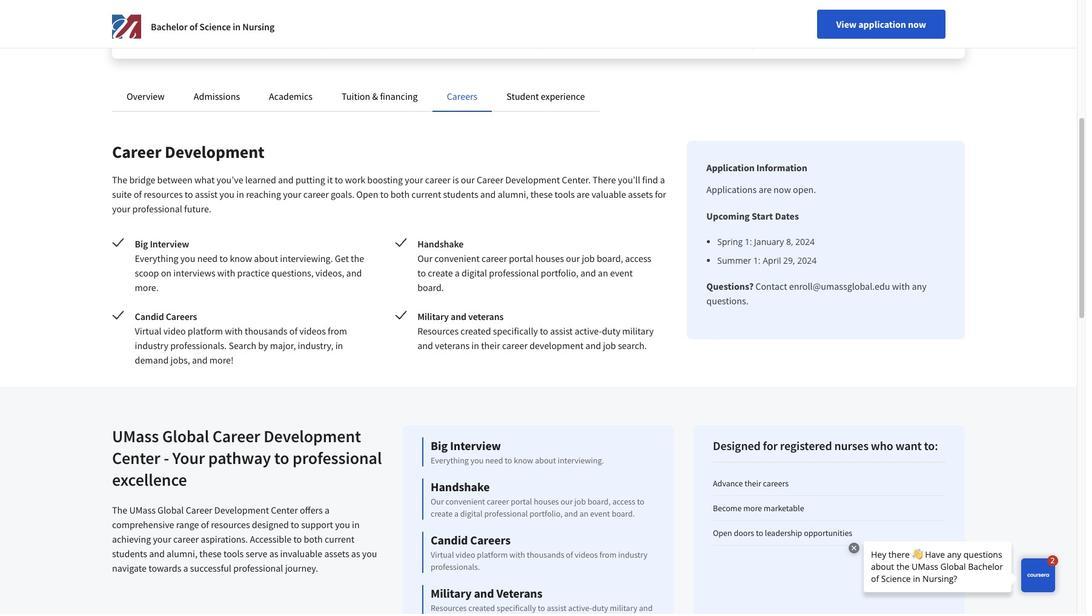 Task type: describe. For each thing, give the bounding box(es) containing it.
videos, inside big interview everything you need to know about interviewing. get the scoop on interviews with practice questions, videos, and more.
[[316, 267, 344, 279]]

spring
[[718, 236, 743, 248]]

development inside umass global career development center - your pathway to professional excellence
[[264, 426, 361, 448]]

0 vertical spatial portfolio,
[[541, 267, 579, 279]]

interviewing. for everything you need to know about interviewing.
[[558, 456, 604, 467]]

career inside the umass global career development center offers a comprehensive range of resources designed to support you in achieving your career aspirations. accessible to both current students and alumni, these tools serve as invaluable assets as you navigate towards a successful professional journey.
[[186, 505, 212, 517]]

april
[[763, 255, 781, 267]]

leadership
[[765, 528, 802, 539]]

center.
[[562, 174, 591, 186]]

their inside military and veterans resources created specifically to assist active-duty military and veterans in their career development and job search.
[[481, 340, 500, 352]]

everything for everything you need to know about interviewing.
[[431, 456, 469, 467]]

with inside candid careers virtual video platform with thousands of videos from industry professionals.
[[510, 550, 525, 561]]

in inside the bridge between what you've learned and putting it to work boosting your career is our career development center. there you'll find a suite of resources to assist you in reaching your career goals. open to both current students and alumni, these tools are valuable assets for your professional future.
[[236, 188, 244, 201]]

in inside the candid careers virtual video platform with thousands of videos from industry professionals. search by major, industry, in demand jobs, and more!
[[335, 340, 343, 352]]

career development
[[112, 141, 265, 163]]

tuition & financing link
[[342, 90, 418, 102]]

valuable
[[592, 188, 626, 201]]

pathway
[[208, 448, 271, 470]]

0 vertical spatial portal
[[509, 253, 533, 265]]

by inside the bachelor of science in nursing (bsn) is accredited by the commission on collegiate nursing education.
[[171, 16, 179, 27]]

journey.
[[285, 563, 318, 575]]

excellence
[[112, 470, 187, 491]]

1 vertical spatial bachelor
[[151, 21, 188, 33]]

0 vertical spatial handshake
[[418, 238, 464, 250]]

know for everything you need to know about interviewing. get the scoop on interviews with practice questions, videos, and more.
[[230, 253, 252, 265]]

students inside the bridge between what you've learned and putting it to work boosting your career is our career development center. there you'll find a suite of resources to assist you in reaching your career goals. open to both current students and alumni, these tools are valuable assets for your professional future.
[[443, 188, 478, 201]]

with inside contact enroll@umassglobal.edu with any questions.
[[892, 281, 910, 293]]

boosting
[[367, 174, 403, 186]]

interviewing. for everything you need to know about interviewing. get the scoop on interviews with practice questions, videos, and more.
[[280, 253, 333, 265]]

1 as from the left
[[269, 548, 278, 560]]

registered
[[780, 439, 832, 454]]

29,
[[783, 255, 795, 267]]

0 vertical spatial board.
[[418, 282, 444, 294]]

about for everything you need to know about interviewing. get the scoop on interviews with practice questions, videos, and more.
[[254, 253, 278, 265]]

professional inside umass global career development center - your pathway to professional excellence
[[293, 448, 382, 470]]

need for everything you need to know about interviewing.
[[485, 456, 503, 467]]

open doors to leadership opportunities
[[713, 528, 853, 539]]

any
[[912, 281, 927, 293]]

0 vertical spatial event
[[610, 267, 633, 279]]

1 vertical spatial science
[[200, 21, 231, 33]]

achieving
[[112, 534, 151, 546]]

big interview everything you need to know about interviewing. get the scoop on interviews with practice questions, videos, and more.
[[135, 238, 364, 294]]

in inside the bachelor of science in nursing (bsn) is accredited by the commission on collegiate nursing education.
[[218, 4, 224, 15]]

interview for big interview everything you need to know about interviewing. get the scoop on interviews with practice questions, videos, and more.
[[150, 238, 189, 250]]

application
[[859, 18, 906, 30]]

virtual for virtual video platform with thousands of videos from industry professionals.
[[431, 550, 454, 561]]

0 vertical spatial veterans
[[468, 311, 504, 323]]

1 vertical spatial our
[[431, 497, 444, 508]]

experience
[[541, 90, 585, 102]]

your down 'suite'
[[112, 203, 130, 215]]

2 vertical spatial our
[[561, 497, 573, 508]]

1 vertical spatial portal
[[511, 497, 532, 508]]

0 vertical spatial handshake our convenient career portal houses our job board, access to create a digital professional portfolio, and an event board.
[[418, 238, 651, 294]]

education.
[[161, 28, 199, 39]]

0 vertical spatial an
[[598, 267, 608, 279]]

designed
[[252, 519, 289, 531]]

successful
[[190, 563, 231, 575]]

current inside the bridge between what you've learned and putting it to work boosting your career is our career development center. there you'll find a suite of resources to assist you in reaching your career goals. open to both current students and alumni, these tools are valuable assets for your professional future.
[[412, 188, 441, 201]]

start
[[752, 210, 773, 222]]

towards
[[149, 563, 181, 575]]

in inside military and veterans resources created specifically to assist active-duty military and veterans in their career development and job search.
[[472, 340, 479, 352]]

become more marketable
[[713, 503, 804, 514]]

big interview everything you need to know about interviewing.
[[431, 439, 604, 467]]

lecture videos, hands-on projects, and connection with instructors and peers.
[[772, 4, 909, 27]]

is inside the bachelor of science in nursing (bsn) is accredited by the commission on collegiate nursing education.
[[277, 4, 283, 15]]

and inside big interview everything you need to know about interviewing. get the scoop on interviews with practice questions, videos, and more.
[[346, 267, 362, 279]]

in inside the umass global career development center offers a comprehensive range of resources designed to support you in achieving your career aspirations. accessible to both current students and alumni, these tools serve as invaluable assets as you navigate towards a successful professional journey.
[[352, 519, 360, 531]]

to inside military and veterans resources created specifically to assist active-duty military and veterans in their career development and job search.
[[540, 325, 548, 337]]

serve
[[246, 548, 267, 560]]

tools inside the bridge between what you've learned and putting it to work boosting your career is our career development center. there you'll find a suite of resources to assist you in reaching your career goals. open to both current students and alumni, these tools are valuable assets for your professional future.
[[555, 188, 575, 201]]

videos, inside lecture videos, hands-on projects, and connection with instructors and peers.
[[800, 4, 826, 15]]

aspirations.
[[201, 534, 248, 546]]

videos for virtual video platform with thousands of videos from industry professionals.
[[575, 550, 598, 561]]

video for virtual video platform with thousands of videos from industry professionals. search by major, industry, in demand jobs, and more!
[[163, 325, 186, 337]]

careers for candid careers virtual video platform with thousands of videos from industry professionals.
[[470, 533, 511, 548]]

learned
[[245, 174, 276, 186]]

the for umass
[[112, 505, 127, 517]]

offers
[[300, 505, 323, 517]]

big for big interview everything you need to know about interviewing. get the scoop on interviews with practice questions, videos, and more.
[[135, 238, 148, 250]]

professionals. for virtual video platform with thousands of videos from industry professionals. search by major, industry, in demand jobs, and more!
[[170, 340, 227, 352]]

range
[[176, 519, 199, 531]]

and inside the candid careers virtual video platform with thousands of videos from industry professionals. search by major, industry, in demand jobs, and more!
[[192, 354, 208, 367]]

know for everything you need to know about interviewing.
[[514, 456, 533, 467]]

designed for registered nurses who want to:
[[713, 439, 938, 454]]

assets inside the umass global career development center offers a comprehensive range of resources designed to support you in achieving your career aspirations. accessible to both current students and alumni, these tools serve as invaluable assets as you navigate towards a successful professional journey.
[[324, 548, 349, 560]]

1: for spring
[[745, 236, 752, 248]]

advance their careers
[[713, 479, 789, 490]]

spring 1: january 8, 2024
[[718, 236, 815, 248]]

platform for virtual video platform with thousands of videos from industry professionals.
[[477, 550, 508, 561]]

connection
[[772, 16, 812, 27]]

professional inside the umass global career development center offers a comprehensive range of resources designed to support you in achieving your career aspirations. accessible to both current students and alumni, these tools serve as invaluable assets as you navigate towards a successful professional journey.
[[233, 563, 283, 575]]

dates
[[775, 210, 799, 222]]

more!
[[209, 354, 234, 367]]

videos for virtual video platform with thousands of videos from industry professionals. search by major, industry, in demand jobs, and more!
[[299, 325, 326, 337]]

1 vertical spatial for
[[763, 439, 778, 454]]

0 vertical spatial board,
[[597, 253, 623, 265]]

with inside the candid careers virtual video platform with thousands of videos from industry professionals. search by major, industry, in demand jobs, and more!
[[225, 325, 243, 337]]

2024 for spring 1: january 8, 2024
[[796, 236, 815, 248]]

2024 for summer 1: april 29, 2024
[[797, 255, 817, 267]]

duty for military and veterans
[[602, 325, 620, 337]]

need for everything you need to know about interviewing. get the scoop on interviews with practice questions, videos, and more.
[[197, 253, 218, 265]]

the bachelor of science in nursing (bsn) is accredited by the commission on collegiate nursing education.
[[131, 4, 286, 39]]

view application now
[[836, 18, 926, 30]]

navigate
[[112, 563, 147, 575]]

big for big interview everything you need to know about interviewing.
[[431, 439, 448, 454]]

open.
[[793, 184, 816, 196]]

resources inside the bridge between what you've learned and putting it to work boosting your career is our career development center. there you'll find a suite of resources to assist you in reaching your career goals. open to both current students and alumni, these tools are valuable assets for your professional future.
[[144, 188, 183, 201]]

military for veterans
[[622, 325, 654, 337]]

there
[[593, 174, 616, 186]]

on inside lecture videos, hands-on projects, and connection with instructors and peers.
[[852, 4, 861, 15]]

military and veterans resources created specifically to assist active-duty military and veterans in their career development and job search.
[[418, 311, 654, 352]]

candid for candid careers virtual video platform with thousands of videos from industry professionals. search by major, industry, in demand jobs, and more!
[[135, 311, 164, 323]]

1 vertical spatial digital
[[460, 509, 483, 520]]

summer 1: april 29, 2024 list item
[[718, 254, 946, 267]]

careers for candid careers virtual video platform with thousands of videos from industry professionals. search by major, industry, in demand jobs, and more!
[[166, 311, 197, 323]]

development inside the bridge between what you've learned and putting it to work boosting your career is our career development center. there you'll find a suite of resources to assist you in reaching your career goals. open to both current students and alumni, these tools are valuable assets for your professional future.
[[505, 174, 560, 186]]

veterans
[[496, 586, 543, 602]]

of inside candid careers virtual video platform with thousands of videos from industry professionals.
[[566, 550, 573, 561]]

application information
[[707, 162, 807, 174]]

8,
[[786, 236, 793, 248]]

comprehensive
[[112, 519, 174, 531]]

1 vertical spatial convenient
[[446, 497, 485, 508]]

professional inside the bridge between what you've learned and putting it to work boosting your career is our career development center. there you'll find a suite of resources to assist you in reaching your career goals. open to both current students and alumni, these tools are valuable assets for your professional future.
[[132, 203, 182, 215]]

resources inside the umass global career development center offers a comprehensive range of resources designed to support you in achieving your career aspirations. accessible to both current students and alumni, these tools serve as invaluable assets as you navigate towards a successful professional journey.
[[211, 519, 250, 531]]

bachelor inside the bachelor of science in nursing (bsn) is accredited by the commission on collegiate nursing education.
[[147, 4, 178, 15]]

science inside the bachelor of science in nursing (bsn) is accredited by the commission on collegiate nursing education.
[[189, 4, 216, 15]]

view application now button
[[817, 10, 946, 39]]

military for military and veterans
[[418, 311, 449, 323]]

0 vertical spatial create
[[428, 267, 453, 279]]

job inside military and veterans resources created specifically to assist active-duty military and veterans in their career development and job search.
[[603, 340, 616, 352]]

view
[[836, 18, 857, 30]]

suite
[[112, 188, 132, 201]]

0 vertical spatial careers
[[447, 90, 478, 102]]

financing
[[380, 90, 418, 102]]

january
[[754, 236, 784, 248]]

global inside the umass global career development center offers a comprehensive range of resources designed to support you in achieving your career aspirations. accessible to both current students and alumni, these tools serve as invaluable assets as you navigate towards a successful professional journey.
[[158, 505, 184, 517]]

of inside the bachelor of science in nursing (bsn) is accredited by the commission on collegiate nursing education.
[[180, 4, 187, 15]]

student experience link
[[507, 90, 585, 102]]

your inside the umass global career development center offers a comprehensive range of resources designed to support you in achieving your career aspirations. accessible to both current students and alumni, these tools serve as invaluable assets as you navigate towards a successful professional journey.
[[153, 534, 171, 546]]

peers.
[[886, 16, 908, 27]]

assist inside the bridge between what you've learned and putting it to work boosting your career is our career development center. there you'll find a suite of resources to assist you in reaching your career goals. open to both current students and alumni, these tools are valuable assets for your professional future.
[[195, 188, 218, 201]]

1 vertical spatial board.
[[612, 509, 635, 520]]

resources for military and veterans
[[418, 325, 459, 337]]

your
[[172, 448, 205, 470]]

(bsn)
[[255, 4, 275, 15]]

collegiate
[[251, 16, 286, 27]]

accredited
[[131, 16, 169, 27]]

active- for veterans
[[568, 603, 592, 614]]

get
[[335, 253, 349, 265]]

find
[[642, 174, 658, 186]]

you inside the bridge between what you've learned and putting it to work boosting your career is our career development center. there you'll find a suite of resources to assist you in reaching your career goals. open to both current students and alumni, these tools are valuable assets for your professional future.
[[219, 188, 235, 201]]

the for career
[[112, 174, 127, 186]]

to inside big interview everything you need to know about interviewing. get the scoop on interviews with practice questions, videos, and more.
[[220, 253, 228, 265]]

search
[[229, 340, 256, 352]]

academics link
[[269, 90, 313, 102]]

industry for virtual video platform with thousands of videos from industry professionals.
[[618, 550, 648, 561]]

career inside the umass global career development center offers a comprehensive range of resources designed to support you in achieving your career aspirations. accessible to both current students and alumni, these tools serve as invaluable assets as you navigate towards a successful professional journey.
[[173, 534, 199, 546]]

questions?
[[707, 281, 754, 293]]

1 vertical spatial handshake our convenient career portal houses our job board, access to create a digital professional portfolio, and an event board.
[[431, 480, 645, 520]]

career inside military and veterans resources created specifically to assist active-duty military and veterans in their career development and job search.
[[502, 340, 528, 352]]

and inside the umass global career development center offers a comprehensive range of resources designed to support you in achieving your career aspirations. accessible to both current students and alumni, these tools serve as invaluable assets as you navigate towards a successful professional journey.
[[149, 548, 165, 560]]

bachelor of science in nursing
[[151, 21, 275, 33]]

open inside the bridge between what you've learned and putting it to work boosting your career is our career development center. there you'll find a suite of resources to assist you in reaching your career goals. open to both current students and alumni, these tools are valuable assets for your professional future.
[[356, 188, 378, 201]]

interview for big interview everything you need to know about interviewing.
[[450, 439, 501, 454]]

everything for everything you need to know about interviewing. get the scoop on interviews with practice questions, videos, and more.
[[135, 253, 178, 265]]

created for veterans
[[468, 603, 495, 614]]

nursing left (bsn)
[[226, 4, 254, 15]]

now for are
[[774, 184, 791, 196]]

0 vertical spatial job
[[582, 253, 595, 265]]

become
[[713, 503, 742, 514]]

1 vertical spatial our
[[566, 253, 580, 265]]

career inside umass global career development center - your pathway to professional excellence
[[212, 426, 260, 448]]

0 vertical spatial convenient
[[435, 253, 480, 265]]

academics
[[269, 90, 313, 102]]

1 vertical spatial veterans
[[435, 340, 470, 352]]

projects,
[[863, 4, 894, 15]]

lecture
[[772, 4, 799, 15]]

active- for veterans
[[575, 325, 602, 337]]

what
[[194, 174, 215, 186]]

on for is
[[240, 16, 249, 27]]

students inside the umass global career development center offers a comprehensive range of resources designed to support you in achieving your career aspirations. accessible to both current students and alumni, these tools serve as invaluable assets as you navigate towards a successful professional journey.
[[112, 548, 147, 560]]

careers
[[763, 479, 789, 490]]

the inside the bachelor of science in nursing (bsn) is accredited by the commission on collegiate nursing education.
[[131, 4, 145, 15]]

nurses
[[835, 439, 869, 454]]

0 vertical spatial digital
[[462, 267, 487, 279]]

alumni, inside the bridge between what you've learned and putting it to work boosting your career is our career development center. there you'll find a suite of resources to assist you in reaching your career goals. open to both current students and alumni, these tools are valuable assets for your professional future.
[[498, 188, 529, 201]]

is inside the bridge between what you've learned and putting it to work boosting your career is our career development center. there you'll find a suite of resources to assist you in reaching your career goals. open to both current students and alumni, these tools are valuable assets for your professional future.
[[453, 174, 459, 186]]

who
[[871, 439, 893, 454]]

both inside the bridge between what you've learned and putting it to work boosting your career is our career development center. there you'll find a suite of resources to assist you in reaching your career goals. open to both current students and alumni, these tools are valuable assets for your professional future.
[[391, 188, 410, 201]]

1 vertical spatial event
[[590, 509, 610, 520]]

with inside big interview everything you need to know about interviewing. get the scoop on interviews with practice questions, videos, and more.
[[217, 267, 235, 279]]

1 horizontal spatial are
[[759, 184, 772, 196]]

1 vertical spatial handshake
[[431, 480, 490, 495]]

search.
[[618, 340, 647, 352]]

applications are now open.
[[707, 184, 816, 196]]

more.
[[135, 282, 159, 294]]

hands-
[[827, 4, 852, 15]]

you'll
[[618, 174, 640, 186]]

alumni, inside the umass global career development center offers a comprehensive range of resources designed to support you in achieving your career aspirations. accessible to both current students and alumni, these tools serve as invaluable assets as you navigate towards a successful professional journey.
[[167, 548, 197, 560]]

assets inside the bridge between what you've learned and putting it to work boosting your career is our career development center. there you'll find a suite of resources to assist you in reaching your career goals. open to both current students and alumni, these tools are valuable assets for your professional future.
[[628, 188, 653, 201]]

thousands for virtual video platform with thousands of videos from industry professionals. search by major, industry, in demand jobs, and more!
[[245, 325, 288, 337]]

0 vertical spatial access
[[625, 253, 651, 265]]

overview
[[127, 90, 165, 102]]

student
[[507, 90, 539, 102]]



Task type: locate. For each thing, give the bounding box(es) containing it.
0 vertical spatial the
[[131, 4, 145, 15]]

umass left - in the left of the page
[[112, 426, 159, 448]]

0 horizontal spatial by
[[171, 16, 179, 27]]

0 vertical spatial science
[[189, 4, 216, 15]]

opportunities
[[804, 528, 853, 539]]

0 horizontal spatial an
[[580, 509, 589, 520]]

putting
[[296, 174, 325, 186]]

jobs,
[[171, 354, 190, 367]]

your right 'boosting'
[[405, 174, 423, 186]]

bridge
[[129, 174, 155, 186]]

by inside the candid careers virtual video platform with thousands of videos from industry professionals. search by major, industry, in demand jobs, and more!
[[258, 340, 268, 352]]

global up "excellence"
[[162, 426, 209, 448]]

0 horizontal spatial need
[[197, 253, 218, 265]]

spring 1: january 8, 2024 list item
[[718, 236, 946, 248]]

1 horizontal spatial from
[[600, 550, 617, 561]]

open down work
[[356, 188, 378, 201]]

0 vertical spatial military
[[418, 311, 449, 323]]

now for application
[[908, 18, 926, 30]]

with inside lecture videos, hands-on projects, and connection with instructors and peers.
[[814, 16, 829, 27]]

of inside the bridge between what you've learned and putting it to work boosting your career is our career development center. there you'll find a suite of resources to assist you in reaching your career goals. open to both current students and alumni, these tools are valuable assets for your professional future.
[[134, 188, 142, 201]]

to inside umass global career development center - your pathway to professional excellence
[[274, 448, 289, 470]]

1 horizontal spatial need
[[485, 456, 503, 467]]

professionals.
[[170, 340, 227, 352], [431, 562, 480, 573]]

development
[[165, 141, 265, 163], [505, 174, 560, 186], [264, 426, 361, 448], [214, 505, 269, 517]]

1 vertical spatial board,
[[588, 497, 611, 508]]

student experience
[[507, 90, 585, 102]]

resources
[[144, 188, 183, 201], [211, 519, 250, 531]]

and
[[895, 4, 909, 15], [871, 16, 884, 27], [278, 174, 294, 186], [480, 188, 496, 201], [346, 267, 362, 279], [581, 267, 596, 279], [451, 311, 466, 323], [418, 340, 433, 352], [586, 340, 601, 352], [192, 354, 208, 367], [564, 509, 578, 520], [149, 548, 165, 560], [474, 586, 494, 602], [639, 603, 653, 614]]

tools down aspirations.
[[224, 548, 244, 560]]

for down find
[[655, 188, 666, 201]]

portfolio,
[[541, 267, 579, 279], [530, 509, 563, 520]]

list
[[711, 236, 946, 267]]

now inside button
[[908, 18, 926, 30]]

0 vertical spatial candid
[[135, 311, 164, 323]]

umass inside umass global career development center - your pathway to professional excellence
[[112, 426, 159, 448]]

assist for military and veterans
[[547, 603, 567, 614]]

a inside the bridge between what you've learned and putting it to work boosting your career is our career development center. there you'll find a suite of resources to assist you in reaching your career goals. open to both current students and alumni, these tools are valuable assets for your professional future.
[[660, 174, 665, 186]]

on right 'scoop'
[[161, 267, 171, 279]]

0 vertical spatial assets
[[628, 188, 653, 201]]

the up 'suite'
[[112, 174, 127, 186]]

commission
[[194, 16, 238, 27]]

with up search
[[225, 325, 243, 337]]

1 horizontal spatial video
[[456, 550, 475, 561]]

instructors
[[831, 16, 869, 27]]

to:
[[924, 439, 938, 454]]

1 vertical spatial center
[[271, 505, 298, 517]]

1 vertical spatial military
[[610, 603, 637, 614]]

as right invaluable
[[351, 548, 360, 560]]

convenient
[[435, 253, 480, 265], [446, 497, 485, 508]]

0 vertical spatial center
[[112, 448, 160, 470]]

as
[[269, 548, 278, 560], [351, 548, 360, 560]]

duty for military and veterans
[[592, 603, 608, 614]]

1 horizontal spatial open
[[713, 528, 732, 539]]

resources up aspirations.
[[211, 519, 250, 531]]

on up instructors
[[852, 4, 861, 15]]

industry inside the candid careers virtual video platform with thousands of videos from industry professionals. search by major, industry, in demand jobs, and more!
[[135, 340, 168, 352]]

these
[[531, 188, 553, 201], [199, 548, 222, 560]]

doors
[[734, 528, 754, 539]]

1 vertical spatial an
[[580, 509, 589, 520]]

2 as from the left
[[351, 548, 360, 560]]

job
[[582, 253, 595, 265], [603, 340, 616, 352], [575, 497, 586, 508]]

1 vertical spatial create
[[431, 509, 453, 520]]

want
[[896, 439, 922, 454]]

professionals. for virtual video platform with thousands of videos from industry professionals.
[[431, 562, 480, 573]]

specifically for veterans
[[497, 603, 536, 614]]

assist up the development
[[550, 325, 573, 337]]

interviewing. inside 'big interview everything you need to know about interviewing.'
[[558, 456, 604, 467]]

created for veterans
[[461, 325, 491, 337]]

0 vertical spatial these
[[531, 188, 553, 201]]

the up comprehensive
[[112, 505, 127, 517]]

future.
[[184, 203, 211, 215]]

1 horizontal spatial virtual
[[431, 550, 454, 561]]

candid inside candid careers virtual video platform with thousands of videos from industry professionals.
[[431, 533, 468, 548]]

0 horizontal spatial is
[[277, 4, 283, 15]]

1 vertical spatial houses
[[534, 497, 559, 508]]

the up accredited
[[131, 4, 145, 15]]

list containing spring 1: january 8, 2024
[[711, 236, 946, 267]]

2 vertical spatial job
[[575, 497, 586, 508]]

both down support
[[304, 534, 323, 546]]

open left the doors at the right of page
[[713, 528, 732, 539]]

1 vertical spatial assets
[[324, 548, 349, 560]]

video inside the candid careers virtual video platform with thousands of videos from industry professionals. search by major, industry, in demand jobs, and more!
[[163, 325, 186, 337]]

0 horizontal spatial videos
[[299, 325, 326, 337]]

1 vertical spatial umass
[[129, 505, 156, 517]]

1 vertical spatial need
[[485, 456, 503, 467]]

marketable
[[764, 503, 804, 514]]

tuition & financing
[[342, 90, 418, 102]]

from for virtual video platform with thousands of videos from industry professionals. search by major, industry, in demand jobs, and more!
[[328, 325, 347, 337]]

reaching
[[246, 188, 281, 201]]

career inside the bridge between what you've learned and putting it to work boosting your career is our career development center. there you'll find a suite of resources to assist you in reaching your career goals. open to both current students and alumni, these tools are valuable assets for your professional future.
[[477, 174, 503, 186]]

military for military and veterans
[[431, 586, 472, 602]]

0 horizontal spatial assets
[[324, 548, 349, 560]]

nursing down accredited
[[131, 28, 159, 39]]

the for by
[[181, 16, 193, 27]]

thousands inside the candid careers virtual video platform with thousands of videos from industry professionals. search by major, industry, in demand jobs, and more!
[[245, 325, 288, 337]]

0 horizontal spatial big
[[135, 238, 148, 250]]

admissions
[[194, 90, 240, 102]]

for
[[655, 188, 666, 201], [763, 439, 778, 454]]

veterans
[[468, 311, 504, 323], [435, 340, 470, 352]]

the for get
[[351, 253, 364, 265]]

virtual for virtual video platform with thousands of videos from industry professionals. search by major, industry, in demand jobs, and more!
[[135, 325, 161, 337]]

1 vertical spatial candid
[[431, 533, 468, 548]]

resources down between
[[144, 188, 183, 201]]

these inside the bridge between what you've learned and putting it to work boosting your career is our career development center. there you'll find a suite of resources to assist you in reaching your career goals. open to both current students and alumni, these tools are valuable assets for your professional future.
[[531, 188, 553, 201]]

resources inside military and veterans resources created specifically to assist active-duty military and veterans in their career development and job search.
[[418, 325, 459, 337]]

umass global career development center - your pathway to professional excellence
[[112, 426, 382, 491]]

specifically inside military and veterans resources created specifically to assist active-duty military and
[[497, 603, 536, 614]]

0 vertical spatial active-
[[575, 325, 602, 337]]

1 vertical spatial know
[[514, 456, 533, 467]]

bachelor right university of massachusetts global logo
[[151, 21, 188, 33]]

know
[[230, 253, 252, 265], [514, 456, 533, 467]]

careers inside the candid careers virtual video platform with thousands of videos from industry professionals. search by major, industry, in demand jobs, and more!
[[166, 311, 197, 323]]

interview inside big interview everything you need to know about interviewing. get the scoop on interviews with practice questions, videos, and more.
[[150, 238, 189, 250]]

need
[[197, 253, 218, 265], [485, 456, 503, 467]]

0 vertical spatial need
[[197, 253, 218, 265]]

your down "putting"
[[283, 188, 301, 201]]

thousands up major,
[[245, 325, 288, 337]]

1: right spring
[[745, 236, 752, 248]]

everything inside big interview everything you need to know about interviewing. get the scoop on interviews with practice questions, videos, and more.
[[135, 253, 178, 265]]

the
[[181, 16, 193, 27], [351, 253, 364, 265]]

for right designed
[[763, 439, 778, 454]]

platform inside candid careers virtual video platform with thousands of videos from industry professionals.
[[477, 550, 508, 561]]

professional
[[132, 203, 182, 215], [489, 267, 539, 279], [293, 448, 382, 470], [484, 509, 528, 520], [233, 563, 283, 575]]

0 vertical spatial houses
[[535, 253, 564, 265]]

tools
[[555, 188, 575, 201], [224, 548, 244, 560]]

umass inside the umass global career development center offers a comprehensive range of resources designed to support you in achieving your career aspirations. accessible to both current students and alumni, these tools serve as invaluable assets as you navigate towards a successful professional journey.
[[129, 505, 156, 517]]

1 horizontal spatial is
[[453, 174, 459, 186]]

scoop
[[135, 267, 159, 279]]

1 horizontal spatial tools
[[555, 188, 575, 201]]

0 horizontal spatial now
[[774, 184, 791, 196]]

1: left 'april'
[[754, 255, 761, 267]]

assist down candid careers virtual video platform with thousands of videos from industry professionals.
[[547, 603, 567, 614]]

now right peers.
[[908, 18, 926, 30]]

umass up comprehensive
[[129, 505, 156, 517]]

1 horizontal spatial center
[[271, 505, 298, 517]]

1 vertical spatial interview
[[450, 439, 501, 454]]

created inside military and veterans resources created specifically to assist active-duty military and
[[468, 603, 495, 614]]

center inside the umass global career development center offers a comprehensive range of resources designed to support you in achieving your career aspirations. accessible to both current students and alumni, these tools serve as invaluable assets as you navigate towards a successful professional journey.
[[271, 505, 298, 517]]

duty inside military and veterans resources created specifically to assist active-duty military and
[[592, 603, 608, 614]]

with left practice
[[217, 267, 235, 279]]

1 vertical spatial both
[[304, 534, 323, 546]]

1 vertical spatial virtual
[[431, 550, 454, 561]]

0 horizontal spatial on
[[161, 267, 171, 279]]

know inside 'big interview everything you need to know about interviewing.'
[[514, 456, 533, 467]]

assist for military and veterans
[[550, 325, 573, 337]]

1 vertical spatial on
[[240, 16, 249, 27]]

0 vertical spatial open
[[356, 188, 378, 201]]

applications
[[707, 184, 757, 196]]

candid careers virtual video platform with thousands of videos from industry professionals.
[[431, 533, 648, 573]]

are inside the bridge between what you've learned and putting it to work boosting your career is our career development center. there you'll find a suite of resources to assist you in reaching your career goals. open to both current students and alumni, these tools are valuable assets for your professional future.
[[577, 188, 590, 201]]

center left - in the left of the page
[[112, 448, 160, 470]]

military for veterans
[[610, 603, 637, 614]]

interviews
[[173, 267, 215, 279]]

of up education.
[[180, 4, 187, 15]]

1 horizontal spatial as
[[351, 548, 360, 560]]

practice
[[237, 267, 270, 279]]

0 horizontal spatial open
[[356, 188, 378, 201]]

0 horizontal spatial 1:
[[745, 236, 752, 248]]

0 horizontal spatial from
[[328, 325, 347, 337]]

current
[[412, 188, 441, 201], [325, 534, 354, 546]]

everything
[[135, 253, 178, 265], [431, 456, 469, 467]]

tools inside the umass global career development center offers a comprehensive range of resources designed to support you in achieving your career aspirations. accessible to both current students and alumni, these tools serve as invaluable assets as you navigate towards a successful professional journey.
[[224, 548, 244, 560]]

development inside the umass global career development center offers a comprehensive range of resources designed to support you in achieving your career aspirations. accessible to both current students and alumni, these tools serve as invaluable assets as you navigate towards a successful professional journey.
[[214, 505, 269, 517]]

1: inside list item
[[754, 255, 761, 267]]

0 horizontal spatial for
[[655, 188, 666, 201]]

specifically for veterans
[[493, 325, 538, 337]]

of inside the umass global career development center offers a comprehensive range of resources designed to support you in achieving your career aspirations. accessible to both current students and alumni, these tools serve as invaluable assets as you navigate towards a successful professional journey.
[[201, 519, 209, 531]]

science right education.
[[200, 21, 231, 33]]

on for about
[[161, 267, 171, 279]]

0 horizontal spatial thousands
[[245, 325, 288, 337]]

0 horizontal spatial know
[[230, 253, 252, 265]]

industry,
[[298, 340, 334, 352]]

1 vertical spatial portfolio,
[[530, 509, 563, 520]]

videos, up connection
[[800, 4, 826, 15]]

0 horizontal spatial platform
[[188, 325, 223, 337]]

0 vertical spatial bachelor
[[147, 4, 178, 15]]

event
[[610, 267, 633, 279], [590, 509, 610, 520]]

0 horizontal spatial board.
[[418, 282, 444, 294]]

platform up veterans
[[477, 550, 508, 561]]

handshake our convenient career portal houses our job board, access to create a digital professional portfolio, and an event board.
[[418, 238, 651, 294], [431, 480, 645, 520]]

2024 right the 8,
[[796, 236, 815, 248]]

portal
[[509, 253, 533, 265], [511, 497, 532, 508]]

candid for candid careers virtual video platform with thousands of videos from industry professionals.
[[431, 533, 468, 548]]

our
[[418, 253, 433, 265], [431, 497, 444, 508]]

interviewing. inside big interview everything you need to know about interviewing. get the scoop on interviews with practice questions, videos, and more.
[[280, 253, 333, 265]]

1 vertical spatial their
[[745, 479, 761, 490]]

in
[[218, 4, 224, 15], [233, 21, 241, 33], [236, 188, 244, 201], [335, 340, 343, 352], [472, 340, 479, 352], [352, 519, 360, 531]]

the up education.
[[181, 16, 193, 27]]

professionals. inside the candid careers virtual video platform with thousands of videos from industry professionals. search by major, industry, in demand jobs, and more!
[[170, 340, 227, 352]]

0 vertical spatial is
[[277, 4, 283, 15]]

1: for summer
[[754, 255, 761, 267]]

1 horizontal spatial resources
[[211, 519, 250, 531]]

it
[[327, 174, 333, 186]]

by
[[171, 16, 179, 27], [258, 340, 268, 352]]

1 horizontal spatial videos,
[[800, 4, 826, 15]]

0 horizontal spatial these
[[199, 548, 222, 560]]

1 vertical spatial thousands
[[527, 550, 564, 561]]

current inside the umass global career development center offers a comprehensive range of resources designed to support you in achieving your career aspirations. accessible to both current students and alumni, these tools serve as invaluable assets as you navigate towards a successful professional journey.
[[325, 534, 354, 546]]

assets down support
[[324, 548, 349, 560]]

2024 inside list item
[[797, 255, 817, 267]]

university of massachusetts global logo image
[[112, 12, 141, 41]]

you've
[[217, 174, 243, 186]]

about for everything you need to know about interviewing.
[[535, 456, 556, 467]]

1 vertical spatial access
[[612, 497, 635, 508]]

their
[[481, 340, 500, 352], [745, 479, 761, 490]]

are down "center."
[[577, 188, 590, 201]]

1 vertical spatial active-
[[568, 603, 592, 614]]

0 horizontal spatial video
[[163, 325, 186, 337]]

1 vertical spatial military
[[431, 586, 472, 602]]

0 vertical spatial from
[[328, 325, 347, 337]]

0 vertical spatial industry
[[135, 340, 168, 352]]

about inside 'big interview everything you need to know about interviewing.'
[[535, 456, 556, 467]]

tools down "center."
[[555, 188, 575, 201]]

videos inside candid careers virtual video platform with thousands of videos from industry professionals.
[[575, 550, 598, 561]]

videos inside the candid careers virtual video platform with thousands of videos from industry professionals. search by major, industry, in demand jobs, and more!
[[299, 325, 326, 337]]

military inside military and veterans resources created specifically to assist active-duty military and
[[610, 603, 637, 614]]

1 horizontal spatial thousands
[[527, 550, 564, 561]]

these inside the umass global career development center offers a comprehensive range of resources designed to support you in achieving your career aspirations. accessible to both current students and alumni, these tools serve as invaluable assets as you navigate towards a successful professional journey.
[[199, 548, 222, 560]]

create
[[428, 267, 453, 279], [431, 509, 453, 520]]

resources
[[418, 325, 459, 337], [431, 603, 467, 614]]

your down comprehensive
[[153, 534, 171, 546]]

both inside the umass global career development center offers a comprehensive range of resources designed to support you in achieving your career aspirations. accessible to both current students and alumni, these tools serve as invaluable assets as you navigate towards a successful professional journey.
[[304, 534, 323, 546]]

0 horizontal spatial interview
[[150, 238, 189, 250]]

bachelor up accredited
[[147, 4, 178, 15]]

0 vertical spatial resources
[[418, 325, 459, 337]]

are down application information
[[759, 184, 772, 196]]

for inside the bridge between what you've learned and putting it to work boosting your career is our career development center. there you'll find a suite of resources to assist you in reaching your career goals. open to both current students and alumni, these tools are valuable assets for your professional future.
[[655, 188, 666, 201]]

global up range
[[158, 505, 184, 517]]

1 horizontal spatial an
[[598, 267, 608, 279]]

0 horizontal spatial the
[[181, 16, 193, 27]]

1 vertical spatial by
[[258, 340, 268, 352]]

2 vertical spatial careers
[[470, 533, 511, 548]]

both down 'boosting'
[[391, 188, 410, 201]]

more
[[744, 503, 762, 514]]

of right range
[[201, 519, 209, 531]]

of down bridge
[[134, 188, 142, 201]]

big inside big interview everything you need to know about interviewing. get the scoop on interviews with practice questions, videos, and more.
[[135, 238, 148, 250]]

the umass global career development center offers a comprehensive range of resources designed to support you in achieving your career aspirations. accessible to both current students and alumni, these tools serve as invaluable assets as you navigate towards a successful professional journey.
[[112, 505, 377, 575]]

military and veterans resources created specifically to assist active-duty military and
[[431, 586, 653, 615]]

1 vertical spatial created
[[468, 603, 495, 614]]

1 vertical spatial big
[[431, 439, 448, 454]]

by left major,
[[258, 340, 268, 352]]

need inside big interview everything you need to know about interviewing. get the scoop on interviews with practice questions, videos, and more.
[[197, 253, 218, 265]]

of up military and veterans resources created specifically to assist active-duty military and
[[566, 550, 573, 561]]

global inside umass global career development center - your pathway to professional excellence
[[162, 426, 209, 448]]

assist inside military and veterans resources created specifically to assist active-duty military and veterans in their career development and job search.
[[550, 325, 573, 337]]

careers
[[447, 90, 478, 102], [166, 311, 197, 323], [470, 533, 511, 548]]

industry for virtual video platform with thousands of videos from industry professionals. search by major, industry, in demand jobs, and more!
[[135, 340, 168, 352]]

1 vertical spatial is
[[453, 174, 459, 186]]

1 horizontal spatial interview
[[450, 439, 501, 454]]

career
[[425, 174, 451, 186], [303, 188, 329, 201], [482, 253, 507, 265], [502, 340, 528, 352], [487, 497, 509, 508], [173, 534, 199, 546]]

interviewing.
[[280, 253, 333, 265], [558, 456, 604, 467]]

0 vertical spatial thousands
[[245, 325, 288, 337]]

science up commission
[[189, 4, 216, 15]]

center up 'designed'
[[271, 505, 298, 517]]

to inside military and veterans resources created specifically to assist active-duty military and
[[538, 603, 545, 614]]

summer
[[718, 255, 751, 267]]

specifically down veterans
[[497, 603, 536, 614]]

active- inside military and veterans resources created specifically to assist active-duty military and
[[568, 603, 592, 614]]

center inside umass global career development center - your pathway to professional excellence
[[112, 448, 160, 470]]

with down hands-
[[814, 16, 829, 27]]

0 vertical spatial our
[[418, 253, 433, 265]]

virtual inside the candid careers virtual video platform with thousands of videos from industry professionals. search by major, industry, in demand jobs, and more!
[[135, 325, 161, 337]]

nursing down (bsn)
[[243, 21, 275, 33]]

assist down what
[[195, 188, 218, 201]]

&
[[372, 90, 378, 102]]

umass
[[112, 426, 159, 448], [129, 505, 156, 517]]

goals.
[[331, 188, 355, 201]]

upcoming start dates
[[707, 210, 799, 222]]

assets down find
[[628, 188, 653, 201]]

video for virtual video platform with thousands of videos from industry professionals.
[[456, 550, 475, 561]]

1 vertical spatial alumni,
[[167, 548, 197, 560]]

by up education.
[[171, 16, 179, 27]]

2 vertical spatial assist
[[547, 603, 567, 614]]

now down information
[[774, 184, 791, 196]]

assets
[[628, 188, 653, 201], [324, 548, 349, 560]]

the
[[131, 4, 145, 15], [112, 174, 127, 186], [112, 505, 127, 517]]

of inside the candid careers virtual video platform with thousands of videos from industry professionals. search by major, industry, in demand jobs, and more!
[[289, 325, 298, 337]]

need inside 'big interview everything you need to know about interviewing.'
[[485, 456, 503, 467]]

houses
[[535, 253, 564, 265], [534, 497, 559, 508]]

with up veterans
[[510, 550, 525, 561]]

big inside 'big interview everything you need to know about interviewing.'
[[431, 439, 448, 454]]

both
[[391, 188, 410, 201], [304, 534, 323, 546]]

0 vertical spatial global
[[162, 426, 209, 448]]

to inside 'big interview everything you need to know about interviewing.'
[[505, 456, 512, 467]]

professionals. inside candid careers virtual video platform with thousands of videos from industry professionals.
[[431, 562, 480, 573]]

of up major,
[[289, 325, 298, 337]]

military inside military and veterans resources created specifically to assist active-duty military and veterans in their career development and job search.
[[622, 325, 654, 337]]

the inside the umass global career development center offers a comprehensive range of resources designed to support you in achieving your career aspirations. accessible to both current students and alumni, these tools serve as invaluable assets as you navigate towards a successful professional journey.
[[112, 505, 127, 517]]

2024 inside list item
[[796, 236, 815, 248]]

on left collegiate
[[240, 16, 249, 27]]

from for virtual video platform with thousands of videos from industry professionals.
[[600, 550, 617, 561]]

everything inside 'big interview everything you need to know about interviewing.'
[[431, 456, 469, 467]]

specifically up the development
[[493, 325, 538, 337]]

thousands for virtual video platform with thousands of videos from industry professionals.
[[527, 550, 564, 561]]

upcoming
[[707, 210, 750, 222]]

development
[[530, 340, 584, 352]]

1 horizontal spatial both
[[391, 188, 410, 201]]

the right get
[[351, 253, 364, 265]]

your
[[405, 174, 423, 186], [283, 188, 301, 201], [112, 203, 130, 215], [153, 534, 171, 546]]

know inside big interview everything you need to know about interviewing. get the scoop on interviews with practice questions, videos, and more.
[[230, 253, 252, 265]]

0 horizontal spatial about
[[254, 253, 278, 265]]

platform up "more!"
[[188, 325, 223, 337]]

resources for military and veterans
[[431, 603, 467, 614]]

video
[[163, 325, 186, 337], [456, 550, 475, 561]]

thousands inside candid careers virtual video platform with thousands of videos from industry professionals.
[[527, 550, 564, 561]]

as down accessible
[[269, 548, 278, 560]]

contact
[[756, 281, 787, 293]]

thousands up military and veterans resources created specifically to assist active-duty military and
[[527, 550, 564, 561]]

you inside big interview everything you need to know about interviewing. get the scoop on interviews with practice questions, videos, and more.
[[180, 253, 195, 265]]

video inside candid careers virtual video platform with thousands of videos from industry professionals.
[[456, 550, 475, 561]]

specifically inside military and veterans resources created specifically to assist active-duty military and veterans in their career development and job search.
[[493, 325, 538, 337]]

platform for virtual video platform with thousands of videos from industry professionals. search by major, industry, in demand jobs, and more!
[[188, 325, 223, 337]]

global
[[162, 426, 209, 448], [158, 505, 184, 517]]

1 vertical spatial these
[[199, 548, 222, 560]]

of right accredited
[[189, 21, 198, 33]]

from inside the candid careers virtual video platform with thousands of videos from industry professionals. search by major, industry, in demand jobs, and more!
[[328, 325, 347, 337]]

you inside 'big interview everything you need to know about interviewing.'
[[471, 456, 484, 467]]

our inside the bridge between what you've learned and putting it to work boosting your career is our career development center. there you'll find a suite of resources to assist you in reaching your career goals. open to both current students and alumni, these tools are valuable assets for your professional future.
[[461, 174, 475, 186]]

careers link
[[447, 90, 478, 102]]

1 vertical spatial the
[[351, 253, 364, 265]]

2024 right 29,
[[797, 255, 817, 267]]

videos, down get
[[316, 267, 344, 279]]

0 horizontal spatial industry
[[135, 340, 168, 352]]

admissions link
[[194, 90, 240, 102]]

0 vertical spatial tools
[[555, 188, 575, 201]]

1 vertical spatial interviewing.
[[558, 456, 604, 467]]

from
[[328, 325, 347, 337], [600, 550, 617, 561]]

accessible
[[250, 534, 292, 546]]

with left any
[[892, 281, 910, 293]]

1 vertical spatial from
[[600, 550, 617, 561]]

1 horizontal spatial these
[[531, 188, 553, 201]]

1 vertical spatial the
[[112, 174, 127, 186]]



Task type: vqa. For each thing, say whether or not it's contained in the screenshot.


